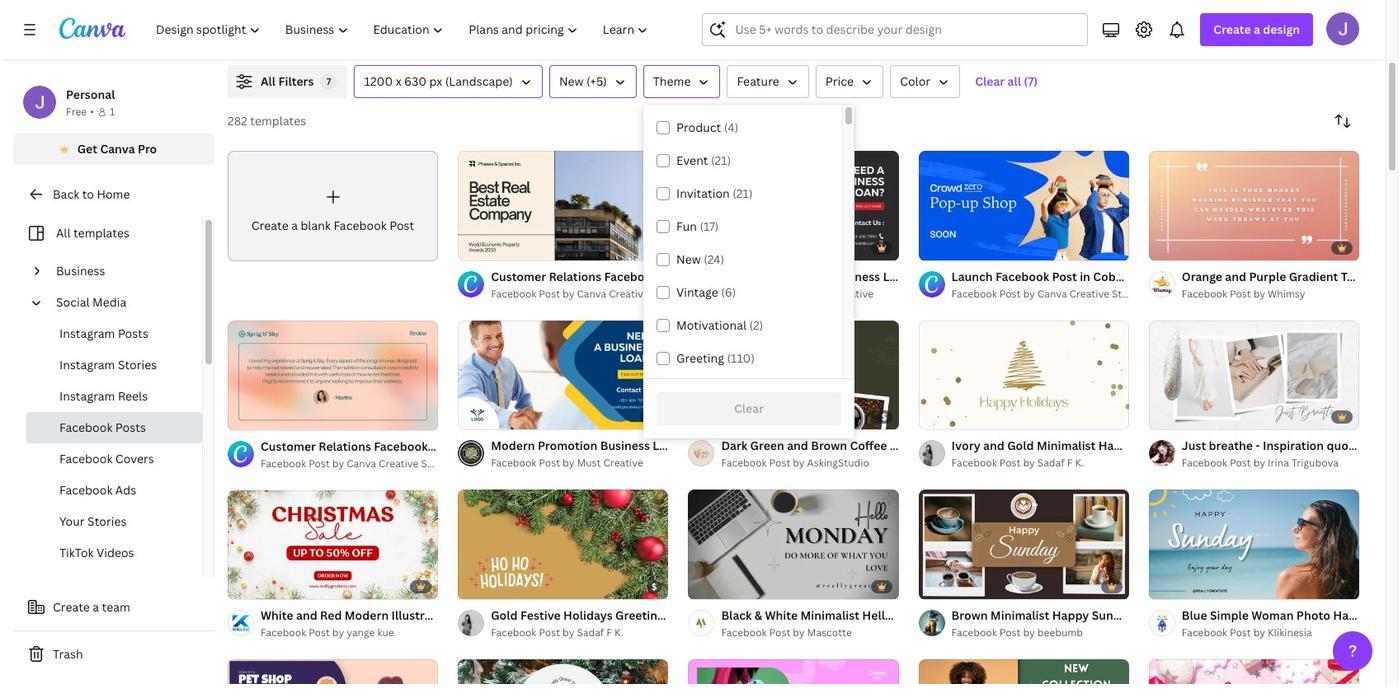 Task type: describe. For each thing, give the bounding box(es) containing it.
(6)
[[721, 285, 736, 300]]

greeting inside gold festive holidays greeting facebook post facebook post by sadaf f k.
[[615, 608, 664, 624]]

ivory
[[952, 438, 981, 454]]

modern promotion business loan agency facebook post facebook post by must creative for "facebook post by must creative" link related to topmost the modern promotion business loan agency facebook post link
[[721, 269, 1039, 301]]

instagram for instagram reels
[[59, 388, 115, 404]]

clear for clear all (7)
[[975, 73, 1005, 89]]

must for topmost the modern promotion business loan agency facebook post link
[[807, 287, 831, 301]]

mascotte
[[807, 626, 852, 640]]

quote
[[1327, 438, 1360, 454]]

just breathe -  inspiration quote facebook post daily plan image
[[1149, 320, 1359, 431]]

2 horizontal spatial business
[[830, 269, 880, 284]]

design
[[1263, 21, 1300, 37]]

by inside ivory and gold minimalist happy holidays facebook post facebook post by sadaf f k.
[[1023, 456, 1035, 470]]

studio for happy
[[1112, 287, 1143, 301]]

free •
[[66, 105, 94, 119]]

sadaf inside ivory and gold minimalist happy holidays facebook post facebook post by sadaf f k.
[[1037, 456, 1065, 470]]

facebook post by sadaf f k. link for gold
[[952, 456, 1129, 472]]

must for the modern promotion business loan agency facebook post link to the bottom
[[577, 456, 601, 470]]

orange and purple gradient textured reminder facebook post image
[[1149, 150, 1359, 261]]

brown
[[952, 608, 988, 624]]

facebook post by askingstudio
[[721, 456, 869, 470]]

all filters
[[261, 73, 314, 89]]

(7)
[[1024, 73, 1038, 89]]

facebook covers link
[[26, 444, 202, 475]]

post inside 'link'
[[309, 626, 330, 640]]

creative for launch facebook post in cobalt chic photocentric frames style
[[1069, 287, 1109, 301]]

blue simple woman photo happy sunday facebook post image
[[1149, 490, 1359, 600]]

facebook post by beebumb link
[[952, 625, 1129, 642]]

facebook post by askingstudio link
[[721, 456, 899, 472]]

facebook post by canva creative studio for gold
[[952, 287, 1143, 301]]

all
[[1008, 73, 1021, 89]]

askingstudio
[[807, 456, 869, 470]]

posts for instagram posts
[[118, 326, 148, 341]]

instagram for instagram posts
[[59, 326, 115, 341]]

create a blank facebook post element
[[228, 151, 438, 261]]

(landscape)
[[445, 73, 513, 89]]

facebook post by canva creative studio for business
[[491, 287, 683, 301]]

new (+5) button
[[549, 65, 637, 98]]

by inside just breathe -  inspiration quote facebo facebook post by irina trigubova
[[1253, 456, 1265, 470]]

all templates
[[56, 225, 129, 241]]

instagram stories link
[[26, 350, 202, 381]]

trigubova
[[1292, 456, 1339, 470]]

minimalist for happy
[[1037, 438, 1096, 454]]

a for design
[[1254, 21, 1260, 37]]

(24)
[[704, 252, 724, 267]]

all for all filters
[[261, 73, 276, 89]]

back to home
[[53, 186, 130, 202]]

trash
[[53, 647, 83, 662]]

greeting inside black & white minimalist hello monday greeting facebook post facebook post by mascotte
[[943, 608, 992, 624]]

your stories
[[59, 514, 127, 530]]

k. inside gold festive holidays greeting facebook post facebook post by sadaf f k.
[[615, 626, 624, 640]]

creative for customer relations facebook post in dark green pastel orange simple vibrant minimalism style image
[[379, 457, 419, 471]]

1200 x 630 px (landscape)
[[364, 73, 513, 89]]

tiktok
[[59, 545, 94, 561]]

just breathe -  inspiration quote facebo link
[[1182, 437, 1398, 456]]

woman
[[1251, 608, 1294, 624]]

gold festive holidays greeting facebook post facebook post by sadaf f k.
[[491, 608, 748, 640]]

kue
[[377, 626, 394, 640]]

Sort by button
[[1326, 105, 1359, 138]]

all templates link
[[23, 218, 192, 249]]

motivational (2)
[[676, 318, 763, 333]]

launch facebook post in cobalt chic photocentric frames style image
[[919, 150, 1129, 261]]

monday
[[895, 608, 940, 624]]

business link
[[49, 256, 192, 287]]

new for new (+5)
[[559, 73, 584, 89]]

clear all (7) button
[[967, 65, 1046, 98]]

facebook ads
[[59, 483, 136, 498]]

filters
[[278, 73, 314, 89]]

stories for instagram stories
[[118, 357, 157, 373]]

photo inside brown minimalist happy sunday photo polaroid facebook post facebook post by beebumb
[[1137, 608, 1171, 624]]

feature button
[[727, 65, 809, 98]]

by inside black & white minimalist hello monday greeting facebook post facebook post by mascotte
[[793, 626, 805, 640]]

team
[[102, 600, 130, 615]]

facebook post by yange kue
[[261, 626, 394, 640]]

r
[[1393, 269, 1398, 284]]

canva for customer relations facebook post in cream beige black warm & modern style image on the left top of page
[[577, 287, 606, 301]]

facebook post by mascotte link
[[721, 625, 899, 642]]

fun (17)
[[676, 219, 719, 234]]

feature
[[737, 73, 779, 89]]

0 horizontal spatial studio
[[421, 457, 452, 471]]

free
[[66, 105, 87, 119]]

invitation
[[676, 186, 730, 201]]

0 vertical spatial modern
[[721, 269, 765, 284]]

facebook inside 'link'
[[261, 626, 306, 640]]

post inside orange and purple gradient textured r facebook post by whimsy
[[1230, 287, 1251, 301]]

0 horizontal spatial facebook post by canva creative studio
[[261, 457, 452, 471]]

1 vertical spatial modern
[[491, 438, 535, 454]]

gold inside ivory and gold minimalist happy holidays facebook post facebook post by sadaf f k.
[[1007, 438, 1034, 454]]

ivory and gold minimalist happy holidays facebook post link
[[952, 437, 1272, 456]]

facebook post by sadaf f k. link for holidays
[[491, 625, 668, 642]]

color button
[[890, 65, 960, 98]]

instagram reels
[[59, 388, 148, 404]]

by inside blue simple woman photo happy sund facebook post by klikinesia
[[1253, 626, 1265, 640]]

blue and orange illustrated pet shop facebook post image
[[228, 660, 438, 685]]

$ for facebook post by askingstudio
[[882, 411, 887, 423]]

630
[[404, 73, 427, 89]]

irina
[[1268, 456, 1289, 470]]

create for create a team
[[53, 600, 90, 615]]

and for orange
[[1225, 269, 1246, 284]]

holidays inside gold festive holidays greeting facebook post facebook post by sadaf f k.
[[563, 608, 613, 624]]

282 templates
[[228, 113, 306, 129]]

festive
[[520, 608, 561, 624]]

canva for customer relations facebook post in dark green pastel orange simple vibrant minimalism style image
[[347, 457, 376, 471]]

facebook post by must creative link for topmost the modern promotion business loan agency facebook post link
[[721, 286, 899, 302]]

sund
[[1373, 608, 1398, 624]]

create a blank facebook post link
[[228, 151, 438, 261]]

0 horizontal spatial business
[[56, 263, 105, 279]]

black
[[721, 608, 752, 624]]

ivory and gold minimalist happy holidays facebook post facebook post by sadaf f k.
[[952, 438, 1272, 470]]

(17)
[[700, 219, 719, 234]]

agency for "facebook post by must creative" link for the modern promotion business loan agency facebook post link to the bottom
[[683, 438, 724, 454]]

facebook inside just breathe -  inspiration quote facebo facebook post by irina trigubova
[[1182, 456, 1227, 470]]

your
[[59, 514, 85, 530]]

customer relations facebook post in cream beige black warm & modern style image
[[458, 150, 668, 261]]

create a team
[[53, 600, 130, 615]]

post inside just breathe -  inspiration quote facebo facebook post by irina trigubova
[[1230, 456, 1251, 470]]

polaroid
[[1173, 608, 1220, 624]]

back
[[53, 186, 79, 202]]

1200 x 630 px (landscape) button
[[354, 65, 543, 98]]

posts for facebook posts
[[115, 420, 146, 436]]

$ for facebook post by sadaf f k.
[[651, 581, 657, 593]]

holidays inside ivory and gold minimalist happy holidays facebook post facebook post by sadaf f k.
[[1138, 438, 1187, 454]]

purple
[[1249, 269, 1286, 284]]

x
[[396, 73, 401, 89]]

inspiration
[[1263, 438, 1324, 454]]

282
[[228, 113, 247, 129]]

create a blank facebook post
[[251, 218, 414, 233]]

personal
[[66, 87, 115, 102]]

(21) for event (21)
[[711, 153, 731, 168]]

simple
[[1210, 608, 1249, 624]]

new (24)
[[676, 252, 724, 267]]

clear for clear
[[734, 401, 764, 417]]

to
[[82, 186, 94, 202]]

stories for your stories
[[88, 514, 127, 530]]

instagram posts
[[59, 326, 148, 341]]

orange and purple gradient textured r link
[[1182, 268, 1398, 286]]

trash link
[[13, 638, 214, 671]]



Task type: locate. For each thing, give the bounding box(es) containing it.
f inside ivory and gold minimalist happy holidays facebook post facebook post by sadaf f k.
[[1067, 456, 1073, 470]]

gold right ivory
[[1007, 438, 1034, 454]]

k. down gold festive holidays greeting facebook post link
[[615, 626, 624, 640]]

0 horizontal spatial new
[[559, 73, 584, 89]]

greeting
[[676, 351, 724, 366], [615, 608, 664, 624], [943, 608, 992, 624]]

1 photo from the left
[[1137, 608, 1171, 624]]

modern promotion business loan agency facebook post image for the modern promotion business loan agency facebook post link to the bottom
[[458, 320, 668, 431]]

1 horizontal spatial create
[[251, 218, 288, 233]]

new
[[559, 73, 584, 89], [676, 252, 701, 267]]

2 vertical spatial create
[[53, 600, 90, 615]]

black & white minimalist hello monday greeting facebook post facebook post by mascotte
[[721, 608, 1076, 640]]

canva for launch facebook post in cobalt chic photocentric frames style
[[1037, 287, 1067, 301]]

1 vertical spatial facebook post by must creative link
[[491, 456, 668, 472]]

all left filters
[[261, 73, 276, 89]]

1 vertical spatial posts
[[115, 420, 146, 436]]

create left design
[[1214, 21, 1251, 37]]

1 horizontal spatial facebook post by canva creative studio
[[491, 287, 683, 301]]

vintage (6)
[[676, 285, 736, 300]]

gold festive holidays greeting facebook post link
[[491, 607, 748, 625]]

agency for "facebook post by must creative" link related to topmost the modern promotion business loan agency facebook post link
[[913, 269, 955, 284]]

minimalist inside black & white minimalist hello monday greeting facebook post facebook post by mascotte
[[801, 608, 859, 624]]

clear left "all"
[[975, 73, 1005, 89]]

facebook
[[334, 218, 387, 233], [957, 269, 1011, 284], [491, 287, 536, 301], [721, 287, 767, 301], [952, 287, 997, 301], [1182, 287, 1227, 301], [59, 420, 113, 436], [727, 438, 781, 454], [1190, 438, 1244, 454], [59, 451, 113, 467], [491, 456, 536, 470], [721, 456, 767, 470], [952, 456, 997, 470], [1182, 456, 1227, 470], [261, 457, 306, 471], [59, 483, 113, 498], [667, 608, 721, 624], [994, 608, 1048, 624], [1223, 608, 1277, 624], [491, 626, 536, 640], [721, 626, 767, 640], [952, 626, 997, 640], [1182, 626, 1227, 640], [261, 626, 306, 640]]

studio for agency
[[651, 287, 683, 301]]

theme button
[[643, 65, 720, 98]]

0 vertical spatial f
[[1067, 456, 1073, 470]]

new for new (24)
[[676, 252, 701, 267]]

whimsy
[[1268, 287, 1305, 301]]

facebook post by sadaf f k. link
[[952, 456, 1129, 472], [491, 625, 668, 642]]

0 horizontal spatial facebook post by canva creative studio link
[[261, 456, 452, 472]]

0 vertical spatial loan
[[883, 269, 911, 284]]

facebook post by sadaf f k. link down ivory
[[952, 456, 1129, 472]]

1 horizontal spatial facebook post by sadaf f k. link
[[952, 456, 1129, 472]]

f down ivory and gold minimalist happy holidays facebook post link
[[1067, 456, 1073, 470]]

0 vertical spatial instagram
[[59, 326, 115, 341]]

1 vertical spatial agency
[[683, 438, 724, 454]]

price
[[826, 73, 854, 89]]

2 horizontal spatial studio
[[1112, 287, 1143, 301]]

px
[[429, 73, 442, 89]]

product
[[676, 120, 721, 135]]

0 vertical spatial create
[[1214, 21, 1251, 37]]

1 vertical spatial instagram
[[59, 357, 115, 373]]

holidays left breathe
[[1138, 438, 1187, 454]]

2 vertical spatial a
[[93, 600, 99, 615]]

1 vertical spatial promotion
[[538, 438, 597, 454]]

all down 'back'
[[56, 225, 71, 241]]

facebook post by whimsy link
[[1182, 286, 1359, 302]]

happy up beebumb
[[1052, 608, 1089, 624]]

1 vertical spatial $
[[651, 581, 657, 593]]

k.
[[1075, 456, 1084, 470], [615, 626, 624, 640]]

photo up klikinesia
[[1297, 608, 1330, 624]]

and inside ivory and gold minimalist happy holidays facebook post facebook post by sadaf f k.
[[983, 438, 1004, 454]]

1 vertical spatial and
[[983, 438, 1004, 454]]

(2)
[[749, 318, 763, 333]]

create inside button
[[53, 600, 90, 615]]

happy inside ivory and gold minimalist happy holidays facebook post facebook post by sadaf f k.
[[1098, 438, 1135, 454]]

new left (24)
[[676, 252, 701, 267]]

get canva pro
[[77, 141, 157, 157]]

0 horizontal spatial loan
[[653, 438, 680, 454]]

create for create a design
[[1214, 21, 1251, 37]]

2 horizontal spatial happy
[[1333, 608, 1370, 624]]

customer relations facebook post in pastel pink chic photocentric frames style image
[[688, 659, 899, 685]]

templates for all templates
[[73, 225, 129, 241]]

stories up reels
[[118, 357, 157, 373]]

f inside gold festive holidays greeting facebook post facebook post by sadaf f k.
[[607, 626, 612, 640]]

by inside gold festive holidays greeting facebook post facebook post by sadaf f k.
[[563, 626, 574, 640]]

1 vertical spatial clear
[[734, 401, 764, 417]]

1 vertical spatial stories
[[88, 514, 127, 530]]

1 horizontal spatial f
[[1067, 456, 1073, 470]]

facebook post by sadaf f k. link up green modern business christmas closure dates facebook post image
[[491, 625, 668, 642]]

0 horizontal spatial greeting
[[615, 608, 664, 624]]

back to home link
[[13, 178, 214, 211]]

1 vertical spatial (21)
[[733, 186, 753, 201]]

0 vertical spatial sadaf
[[1037, 456, 1065, 470]]

product (4)
[[676, 120, 738, 135]]

0 horizontal spatial and
[[983, 438, 1004, 454]]

2 photo from the left
[[1297, 608, 1330, 624]]

1 vertical spatial templates
[[73, 225, 129, 241]]

0 vertical spatial modern promotion business loan agency facebook post image
[[688, 150, 899, 261]]

instagram up instagram reels
[[59, 357, 115, 373]]

0 vertical spatial clear
[[975, 73, 1005, 89]]

0 horizontal spatial photo
[[1137, 608, 1171, 624]]

and left the purple
[[1225, 269, 1246, 284]]

0 horizontal spatial k.
[[615, 626, 624, 640]]

beebumb
[[1037, 626, 1083, 640]]

1 horizontal spatial photo
[[1297, 608, 1330, 624]]

0 vertical spatial all
[[261, 73, 276, 89]]

theme
[[653, 73, 691, 89]]

2 horizontal spatial facebook post by canva creative studio
[[952, 287, 1143, 301]]

3 instagram from the top
[[59, 388, 115, 404]]

1 horizontal spatial (21)
[[733, 186, 753, 201]]

templates down all filters
[[250, 113, 306, 129]]

minimalist inside ivory and gold minimalist happy holidays facebook post facebook post by sadaf f k.
[[1037, 438, 1096, 454]]

1 horizontal spatial a
[[291, 218, 298, 233]]

clear down "(110)" at the bottom right of the page
[[734, 401, 764, 417]]

klikinesia
[[1268, 626, 1312, 640]]

canva inside 'button'
[[100, 141, 135, 157]]

orange
[[1182, 269, 1222, 284]]

textured
[[1341, 269, 1390, 284]]

by inside brown minimalist happy sunday photo polaroid facebook post facebook post by beebumb
[[1023, 626, 1035, 640]]

2 horizontal spatial create
[[1214, 21, 1251, 37]]

orange and purple gradient textured r facebook post by whimsy
[[1182, 269, 1398, 301]]

gold
[[1007, 438, 1034, 454], [491, 608, 518, 624]]

clear all (7)
[[975, 73, 1038, 89]]

white and red modern illustrated merry christmas sale facebook post image
[[228, 490, 438, 600]]

a inside dropdown button
[[1254, 21, 1260, 37]]

0 vertical spatial $
[[882, 411, 887, 423]]

instagram reels link
[[26, 381, 202, 412]]

customer relations facebook post in dark green pastel orange simple vibrant minimalism style image
[[228, 320, 438, 431]]

1 vertical spatial loan
[[653, 438, 680, 454]]

facebook post by must creative link for the modern promotion business loan agency facebook post link to the bottom
[[491, 456, 668, 472]]

0 vertical spatial new
[[559, 73, 584, 89]]

0 vertical spatial must
[[807, 287, 831, 301]]

0 horizontal spatial $
[[651, 581, 657, 593]]

a left blank
[[291, 218, 298, 233]]

blank
[[301, 218, 331, 233]]

facebook post by irina trigubova link
[[1182, 456, 1359, 472]]

minimalist
[[1037, 438, 1096, 454], [801, 608, 859, 624], [990, 608, 1049, 624]]

posts down reels
[[115, 420, 146, 436]]

0 vertical spatial modern promotion business loan agency facebook post link
[[721, 268, 1039, 286]]

None search field
[[702, 13, 1088, 46]]

post inside blue simple woman photo happy sund facebook post by klikinesia
[[1230, 626, 1251, 640]]

happy for blue
[[1333, 608, 1370, 624]]

0 horizontal spatial facebook post by must creative link
[[491, 456, 668, 472]]

k. inside ivory and gold minimalist happy holidays facebook post facebook post by sadaf f k.
[[1075, 456, 1084, 470]]

dark green and brown coffee photo simple minimalist photography greeting facebook post image
[[688, 320, 899, 431]]

1 horizontal spatial and
[[1225, 269, 1246, 284]]

modern promotion business loan agency facebook post facebook post by must creative for "facebook post by must creative" link for the modern promotion business loan agency facebook post link to the bottom
[[491, 438, 809, 470]]

(21) right event at top
[[711, 153, 731, 168]]

create a team button
[[13, 591, 214, 624]]

0 horizontal spatial templates
[[73, 225, 129, 241]]

1 horizontal spatial greeting
[[676, 351, 724, 366]]

create
[[1214, 21, 1251, 37], [251, 218, 288, 233], [53, 600, 90, 615]]

creative for customer relations facebook post in cream beige black warm & modern style image on the left top of page
[[609, 287, 649, 301]]

facebook post by canva creative studio
[[491, 287, 683, 301], [952, 287, 1143, 301], [261, 457, 452, 471]]

top level navigation element
[[145, 13, 663, 46]]

1 vertical spatial modern promotion business loan agency facebook post link
[[491, 437, 809, 456]]

loan
[[883, 269, 911, 284], [653, 438, 680, 454]]

create left blank
[[251, 218, 288, 233]]

and for ivory
[[983, 438, 1004, 454]]

a for team
[[93, 600, 99, 615]]

2 horizontal spatial a
[[1254, 21, 1260, 37]]

green modern business christmas closure dates facebook post image
[[458, 659, 668, 685]]

1 horizontal spatial facebook post by must creative link
[[721, 286, 899, 302]]

1 horizontal spatial promotion
[[768, 269, 828, 284]]

modern
[[721, 269, 765, 284], [491, 438, 535, 454]]

happy inside blue simple woman photo happy sund facebook post by klikinesia
[[1333, 608, 1370, 624]]

gold left "festive"
[[491, 608, 518, 624]]

1 vertical spatial facebook post by sadaf f k. link
[[491, 625, 668, 642]]

and right ivory
[[983, 438, 1004, 454]]

modern promotion business loan agency facebook post image
[[688, 150, 899, 261], [458, 320, 668, 431]]

0 horizontal spatial clear
[[734, 401, 764, 417]]

1 horizontal spatial modern
[[721, 269, 765, 284]]

0 horizontal spatial promotion
[[538, 438, 597, 454]]

Search search field
[[735, 14, 1078, 45]]

k. down ivory and gold minimalist happy holidays facebook post link
[[1075, 456, 1084, 470]]

1 horizontal spatial studio
[[651, 287, 683, 301]]

fun
[[676, 219, 697, 234]]

new (+5)
[[559, 73, 607, 89]]

facebook inside blue simple woman photo happy sund facebook post by klikinesia
[[1182, 626, 1227, 640]]

0 vertical spatial facebook post by must creative link
[[721, 286, 899, 302]]

a left design
[[1254, 21, 1260, 37]]

0 vertical spatial k.
[[1075, 456, 1084, 470]]

create left team
[[53, 600, 90, 615]]

social media link
[[49, 287, 192, 318]]

happy for ivory
[[1098, 438, 1135, 454]]

2 instagram from the top
[[59, 357, 115, 373]]

modern promotion business loan agency facebook post link
[[721, 268, 1039, 286], [491, 437, 809, 456]]

green and orange spring happy new collection facebook post image
[[919, 659, 1129, 685]]

1 horizontal spatial must
[[807, 287, 831, 301]]

1 horizontal spatial business
[[600, 438, 650, 454]]

0 horizontal spatial (21)
[[711, 153, 731, 168]]

0 vertical spatial gold
[[1007, 438, 1034, 454]]

1 vertical spatial f
[[607, 626, 612, 640]]

promotion for the modern promotion business loan agency facebook post link to the bottom
[[538, 438, 597, 454]]

instagram inside 'link'
[[59, 326, 115, 341]]

black & white minimalist hello monday greeting facebook post image
[[688, 490, 899, 600]]

1 horizontal spatial holidays
[[1138, 438, 1187, 454]]

invitation (21)
[[676, 186, 753, 201]]

greeting (110)
[[676, 351, 755, 366]]

1 horizontal spatial new
[[676, 252, 701, 267]]

a left team
[[93, 600, 99, 615]]

facebook posts
[[59, 420, 146, 436]]

create a design button
[[1200, 13, 1313, 46]]

sadaf down gold festive holidays greeting facebook post link
[[577, 626, 604, 640]]

by inside 'link'
[[332, 626, 344, 640]]

1 instagram from the top
[[59, 326, 115, 341]]

0 horizontal spatial modern promotion business loan agency facebook post image
[[458, 320, 668, 431]]

motivational
[[676, 318, 747, 333]]

instagram inside "link"
[[59, 357, 115, 373]]

1 horizontal spatial all
[[261, 73, 276, 89]]

tiktok videos link
[[26, 538, 202, 569]]

1 vertical spatial sadaf
[[577, 626, 604, 640]]

a
[[1254, 21, 1260, 37], [291, 218, 298, 233], [93, 600, 99, 615]]

just breathe -  inspiration quote facebo facebook post by irina trigubova
[[1182, 438, 1398, 470]]

instagram for instagram stories
[[59, 357, 115, 373]]

7 filter options selected element
[[320, 73, 337, 90]]

posts inside 'link'
[[118, 326, 148, 341]]

0 vertical spatial a
[[1254, 21, 1260, 37]]

•
[[90, 105, 94, 119]]

just
[[1182, 438, 1206, 454]]

1 vertical spatial create
[[251, 218, 288, 233]]

all for all templates
[[56, 225, 71, 241]]

happy left 'just'
[[1098, 438, 1135, 454]]

post
[[390, 218, 414, 233], [1014, 269, 1039, 284], [539, 287, 560, 301], [769, 287, 790, 301], [999, 287, 1021, 301], [1230, 287, 1251, 301], [784, 438, 809, 454], [1247, 438, 1272, 454], [539, 456, 560, 470], [769, 456, 790, 470], [999, 456, 1021, 470], [1230, 456, 1251, 470], [309, 457, 330, 471], [723, 608, 748, 624], [1051, 608, 1076, 624], [1280, 608, 1305, 624], [539, 626, 560, 640], [769, 626, 790, 640], [999, 626, 1021, 640], [1230, 626, 1251, 640], [309, 626, 330, 640]]

1 vertical spatial all
[[56, 225, 71, 241]]

minimalist inside brown minimalist happy sunday photo polaroid facebook post facebook post by beebumb
[[990, 608, 1049, 624]]

ivory and gold minimalist happy holidays facebook post image
[[919, 320, 1129, 431]]

templates for 282 templates
[[250, 113, 306, 129]]

photo
[[1137, 608, 1171, 624], [1297, 608, 1330, 624]]

templates down back to home
[[73, 225, 129, 241]]

1 vertical spatial modern promotion business loan agency facebook post facebook post by must creative
[[491, 438, 809, 470]]

(21)
[[711, 153, 731, 168], [733, 186, 753, 201]]

1 horizontal spatial templates
[[250, 113, 306, 129]]

promotion for topmost the modern promotion business loan agency facebook post link
[[768, 269, 828, 284]]

1 horizontal spatial modern promotion business loan agency facebook post image
[[688, 150, 899, 261]]

create inside dropdown button
[[1214, 21, 1251, 37]]

facebook ads link
[[26, 475, 202, 506]]

instagram stories
[[59, 357, 157, 373]]

posts down social media link
[[118, 326, 148, 341]]

1 horizontal spatial sadaf
[[1037, 456, 1065, 470]]

color
[[900, 73, 931, 89]]

pink and black modern merry christmas facebook post image
[[1149, 659, 1359, 685]]

instagram up facebook posts
[[59, 388, 115, 404]]

happy left sund
[[1333, 608, 1370, 624]]

gold festive holidays greeting facebook post image
[[458, 490, 668, 600]]

by inside orange and purple gradient textured r facebook post by whimsy
[[1253, 287, 1265, 301]]

(+5)
[[586, 73, 607, 89]]

yange
[[347, 626, 375, 640]]

0 vertical spatial templates
[[250, 113, 306, 129]]

instagram posts link
[[26, 318, 202, 350]]

facebook post by canva creative studio link for gold
[[952, 286, 1143, 302]]

new left (+5)
[[559, 73, 584, 89]]

facebook inside orange and purple gradient textured r facebook post by whimsy
[[1182, 287, 1227, 301]]

sadaf inside gold festive holidays greeting facebook post facebook post by sadaf f k.
[[577, 626, 604, 640]]

and inside orange and purple gradient textured r facebook post by whimsy
[[1225, 269, 1246, 284]]

0 horizontal spatial facebook post by sadaf f k. link
[[491, 625, 668, 642]]

instagram
[[59, 326, 115, 341], [59, 357, 115, 373], [59, 388, 115, 404]]

1 vertical spatial modern promotion business loan agency facebook post image
[[458, 320, 668, 431]]

new inside button
[[559, 73, 584, 89]]

stories inside "link"
[[118, 357, 157, 373]]

instagram down the social media
[[59, 326, 115, 341]]

facebook post by yange kue link
[[261, 626, 438, 642]]

event
[[676, 153, 708, 168]]

brown minimalist happy sunday photo polaroid facebook post facebook post by beebumb
[[952, 608, 1305, 640]]

1 horizontal spatial happy
[[1098, 438, 1135, 454]]

1 horizontal spatial clear
[[975, 73, 1005, 89]]

social
[[56, 294, 90, 310]]

a inside button
[[93, 600, 99, 615]]

stories down facebook ads link
[[88, 514, 127, 530]]

(21) for invitation (21)
[[733, 186, 753, 201]]

0 vertical spatial agency
[[913, 269, 955, 284]]

photo right sunday
[[1137, 608, 1171, 624]]

covers
[[115, 451, 154, 467]]

gold inside gold festive holidays greeting facebook post facebook post by sadaf f k.
[[491, 608, 518, 624]]

tiktok videos
[[59, 545, 134, 561]]

stories
[[118, 357, 157, 373], [88, 514, 127, 530]]

1 horizontal spatial agency
[[913, 269, 955, 284]]

happy inside brown minimalist happy sunday photo polaroid facebook post facebook post by beebumb
[[1052, 608, 1089, 624]]

(21) right invitation
[[733, 186, 753, 201]]

1 horizontal spatial loan
[[883, 269, 911, 284]]

f down gold festive holidays greeting facebook post link
[[607, 626, 612, 640]]

black & white minimalist hello monday greeting facebook post link
[[721, 607, 1076, 625]]

a for blank
[[291, 218, 298, 233]]

0 horizontal spatial agency
[[683, 438, 724, 454]]

holidays right "festive"
[[563, 608, 613, 624]]

blue
[[1182, 608, 1207, 624]]

minimalist for hello
[[801, 608, 859, 624]]

1 vertical spatial k.
[[615, 626, 624, 640]]

price button
[[816, 65, 884, 98]]

sunday
[[1092, 608, 1134, 624]]

jacob simon image
[[1326, 12, 1359, 45]]

modern promotion business loan agency facebook post image for topmost the modern promotion business loan agency facebook post link
[[688, 150, 899, 261]]

templates
[[250, 113, 306, 129], [73, 225, 129, 241]]

0 horizontal spatial create
[[53, 600, 90, 615]]

1200
[[364, 73, 393, 89]]

2 vertical spatial instagram
[[59, 388, 115, 404]]

0 vertical spatial and
[[1225, 269, 1246, 284]]

1 vertical spatial must
[[577, 456, 601, 470]]

1 horizontal spatial $
[[882, 411, 887, 423]]

clear button
[[657, 393, 841, 426]]

0 vertical spatial holidays
[[1138, 438, 1187, 454]]

facebook post by canva creative studio link for business
[[491, 286, 683, 302]]

2 horizontal spatial greeting
[[943, 608, 992, 624]]

create for create a blank facebook post
[[251, 218, 288, 233]]

brown minimalist happy sunday photo polaroid facebook post image
[[919, 490, 1129, 600]]

white
[[765, 608, 798, 624]]

0 vertical spatial promotion
[[768, 269, 828, 284]]

1 vertical spatial gold
[[491, 608, 518, 624]]

sadaf down ivory and gold minimalist happy holidays facebook post link
[[1037, 456, 1065, 470]]

photo inside blue simple woman photo happy sund facebook post by klikinesia
[[1297, 608, 1330, 624]]



Task type: vqa. For each thing, say whether or not it's contained in the screenshot.
Always start inspired. Effortlessly customize over 250,000 free templates for any need.
no



